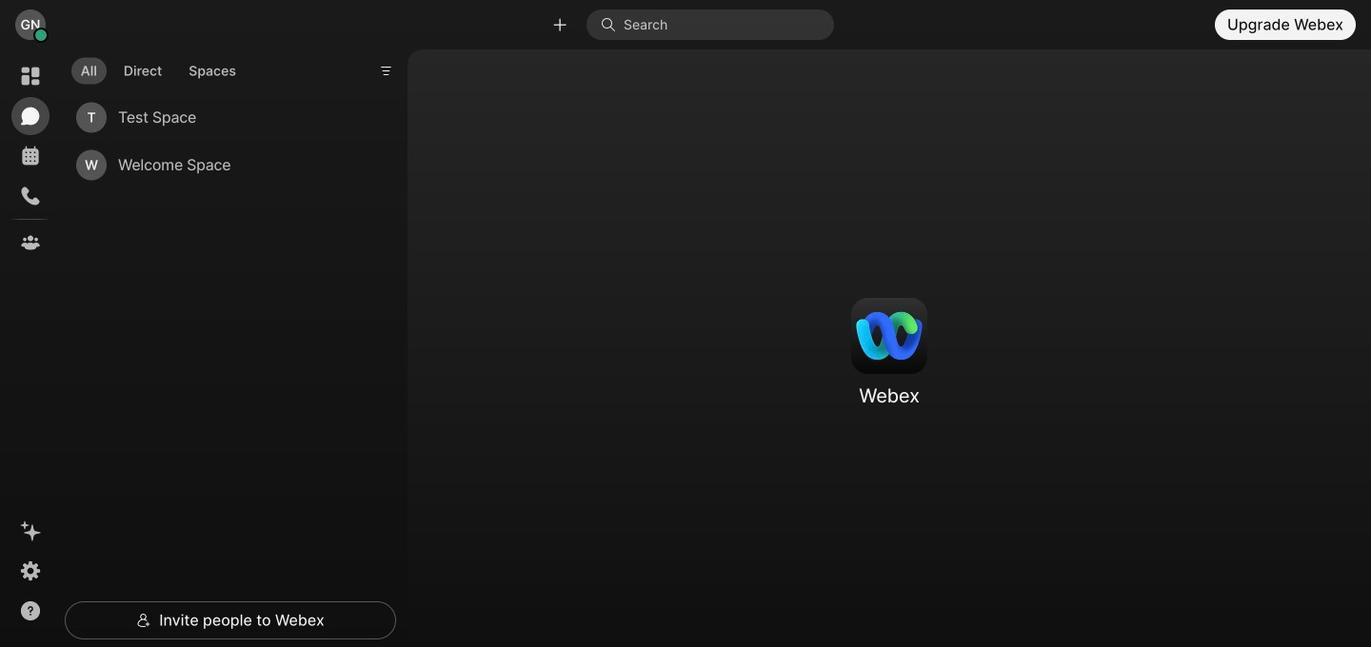 Task type: locate. For each thing, give the bounding box(es) containing it.
welcome space list item
[[69, 142, 381, 189]]

navigation
[[0, 50, 61, 648]]

test space list item
[[69, 94, 381, 142]]

webex tab list
[[11, 57, 50, 262]]

tab list
[[67, 46, 250, 90]]



Task type: vqa. For each thing, say whether or not it's contained in the screenshot.
the pacing issues list item
no



